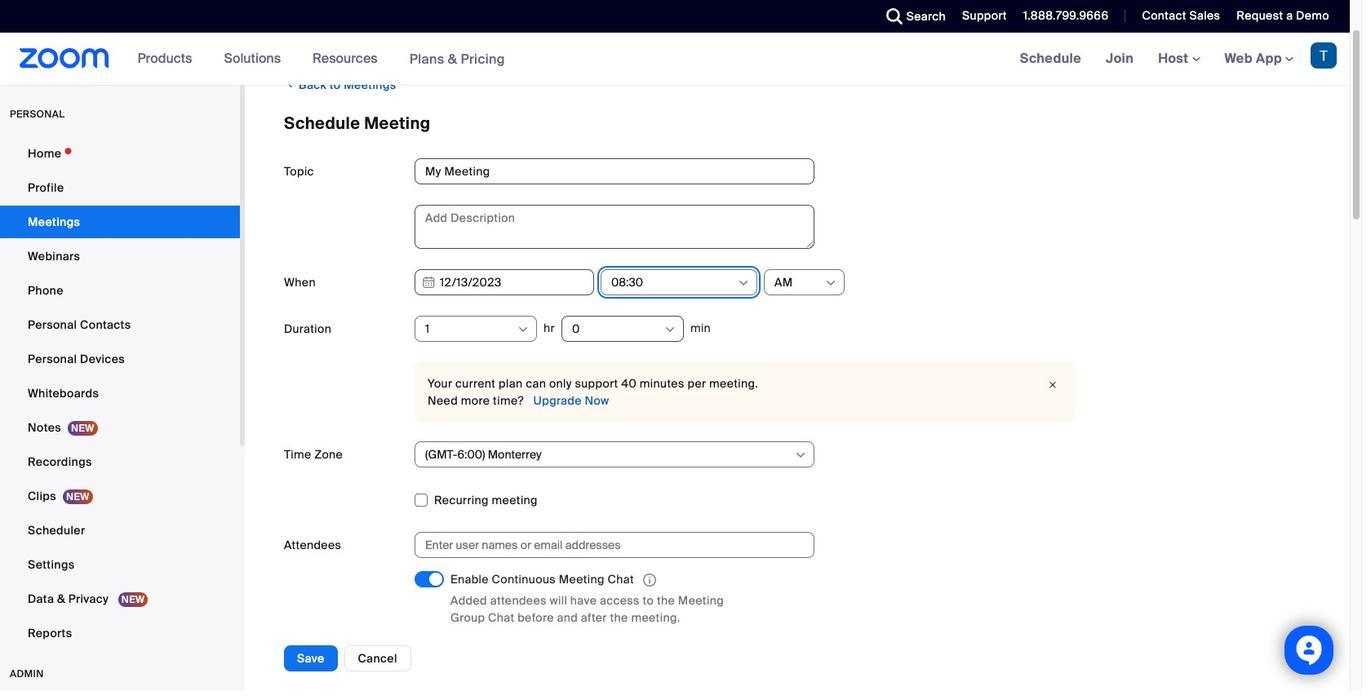 Task type: locate. For each thing, give the bounding box(es) containing it.
show options image left min
[[663, 323, 676, 336]]

1 horizontal spatial meeting.
[[709, 376, 758, 391]]

notes link
[[0, 411, 240, 444]]

your
[[428, 376, 452, 391]]

& right 'plans'
[[448, 50, 457, 67]]

select start time text field
[[611, 270, 736, 295]]

& right data
[[57, 592, 65, 606]]

reports
[[28, 626, 72, 641]]

contact
[[1142, 8, 1186, 23]]

meetings
[[344, 78, 396, 92], [28, 215, 80, 229]]

show options image for 1
[[517, 323, 530, 336]]

cancel button
[[344, 646, 411, 672]]

1
[[425, 322, 430, 336]]

show options image left hr
[[517, 323, 530, 336]]

meeting right access on the bottom of page
[[678, 593, 724, 608]]

2 personal from the top
[[28, 352, 77, 366]]

0 vertical spatial personal
[[28, 317, 77, 332]]

schedule inside 'meetings' navigation
[[1020, 50, 1081, 67]]

the down learn more about enable continuous meeting chat image
[[657, 593, 675, 608]]

0 horizontal spatial &
[[57, 592, 65, 606]]

& inside product information navigation
[[448, 50, 457, 67]]

privacy
[[68, 592, 109, 606]]

0 horizontal spatial meetings
[[28, 215, 80, 229]]

1.888.799.9666 button up join
[[1011, 0, 1113, 33]]

phone
[[28, 283, 63, 298]]

hr
[[544, 321, 555, 335]]

need
[[428, 393, 458, 408]]

am button
[[774, 270, 823, 295]]

meetings down resources in the left of the page
[[344, 78, 396, 92]]

to right back
[[330, 78, 341, 92]]

and
[[557, 611, 578, 625]]

personal down phone
[[28, 317, 77, 332]]

can
[[526, 376, 546, 391]]

meeting up have
[[559, 572, 605, 587]]

admin
[[10, 668, 44, 681]]

learn more about enable continuous meeting chat image
[[638, 573, 661, 588]]

time zone
[[284, 447, 343, 462]]

meeting inside added attendees will have access to the meeting group chat before and after the meeting.
[[678, 593, 724, 608]]

reports link
[[0, 617, 240, 650]]

request
[[1237, 8, 1283, 23]]

1 horizontal spatial to
[[643, 593, 654, 608]]

Topic text field
[[415, 158, 814, 184]]

0 horizontal spatial schedule
[[284, 113, 360, 134]]

1 vertical spatial &
[[57, 592, 65, 606]]

0 horizontal spatial meeting.
[[631, 611, 680, 625]]

& inside personal menu menu
[[57, 592, 65, 606]]

group
[[450, 611, 485, 625]]

1 horizontal spatial schedule
[[1020, 50, 1081, 67]]

meeting down back to meetings
[[364, 113, 431, 134]]

1 horizontal spatial meetings
[[344, 78, 396, 92]]

profile
[[28, 180, 64, 195]]

show options image for am
[[824, 277, 837, 290]]

1 horizontal spatial the
[[657, 593, 675, 608]]

meetings navigation
[[1008, 33, 1350, 86]]

1 button
[[425, 317, 516, 341]]

left image
[[284, 76, 296, 92]]

show options image right am popup button
[[824, 277, 837, 290]]

plans
[[409, 50, 444, 67]]

0 vertical spatial chat
[[608, 572, 634, 587]]

1 horizontal spatial chat
[[608, 572, 634, 587]]

1 vertical spatial meeting.
[[631, 611, 680, 625]]

devices
[[80, 352, 125, 366]]

1 vertical spatial personal
[[28, 352, 77, 366]]

chat inside added attendees will have access to the meeting group chat before and after the meeting.
[[488, 611, 514, 625]]

phone link
[[0, 274, 240, 307]]

personal
[[10, 108, 65, 121]]

the down access on the bottom of page
[[610, 611, 628, 625]]

support link
[[950, 0, 1011, 33], [962, 8, 1007, 23]]

0 vertical spatial schedule
[[1020, 50, 1081, 67]]

show options image left am
[[737, 277, 750, 290]]

attendees
[[284, 538, 341, 552]]

1 personal from the top
[[28, 317, 77, 332]]

to
[[330, 78, 341, 92], [643, 593, 654, 608]]

0 horizontal spatial to
[[330, 78, 341, 92]]

0 vertical spatial meetings
[[344, 78, 396, 92]]

0 vertical spatial meeting.
[[709, 376, 758, 391]]

home
[[28, 146, 61, 161]]

show options image
[[794, 449, 807, 462]]

webinars link
[[0, 240, 240, 273]]

the
[[657, 593, 675, 608], [610, 611, 628, 625]]

schedule for schedule
[[1020, 50, 1081, 67]]

am
[[774, 275, 793, 290]]

personal devices link
[[0, 343, 240, 375]]

recurring meeting
[[434, 493, 538, 508]]

1 horizontal spatial &
[[448, 50, 457, 67]]

meeting
[[364, 113, 431, 134], [559, 572, 605, 587], [678, 593, 724, 608], [284, 653, 330, 668]]

will
[[550, 593, 567, 608]]

settings
[[28, 557, 75, 572]]

before
[[518, 611, 554, 625]]

0 vertical spatial the
[[657, 593, 675, 608]]

home link
[[0, 137, 240, 170]]

contact sales link
[[1130, 0, 1224, 33], [1142, 8, 1220, 23]]

to down learn more about enable continuous meeting chat image
[[643, 593, 654, 608]]

id
[[333, 653, 345, 668]]

meetings up webinars
[[28, 215, 80, 229]]

schedule down 1.888.799.9666
[[1020, 50, 1081, 67]]

contact sales
[[1142, 8, 1220, 23]]

chat up access on the bottom of page
[[608, 572, 634, 587]]

& for privacy
[[57, 592, 65, 606]]

banner
[[0, 33, 1350, 86]]

0 button
[[572, 317, 663, 341]]

meeting. down learn more about enable continuous meeting chat image
[[631, 611, 680, 625]]

attendees
[[490, 593, 547, 608]]

1 vertical spatial meetings
[[28, 215, 80, 229]]

meeting. right per
[[709, 376, 758, 391]]

schedule link
[[1008, 33, 1094, 85]]

schedule
[[1020, 50, 1081, 67], [284, 113, 360, 134]]

plans & pricing
[[409, 50, 505, 67]]

&
[[448, 50, 457, 67], [57, 592, 65, 606]]

1 vertical spatial to
[[643, 593, 654, 608]]

1 vertical spatial schedule
[[284, 113, 360, 134]]

banner containing products
[[0, 33, 1350, 86]]

more
[[461, 393, 490, 408]]

select time zone text field
[[425, 442, 793, 467]]

Add Description text field
[[415, 205, 814, 249]]

meeting. inside added attendees will have access to the meeting group chat before and after the meeting.
[[631, 611, 680, 625]]

chat
[[608, 572, 634, 587], [488, 611, 514, 625]]

1 vertical spatial chat
[[488, 611, 514, 625]]

meeting inside application
[[559, 572, 605, 587]]

personal up whiteboards
[[28, 352, 77, 366]]

show options image
[[737, 277, 750, 290], [824, 277, 837, 290], [517, 323, 530, 336], [663, 323, 676, 336]]

settings link
[[0, 548, 240, 581]]

schedule down back
[[284, 113, 360, 134]]

chat down attendees
[[488, 611, 514, 625]]

zoom logo image
[[20, 48, 109, 69]]

upgrade
[[533, 393, 582, 408]]

current
[[455, 376, 496, 391]]

enable continuous meeting chat
[[450, 572, 634, 587]]

1 vertical spatial the
[[610, 611, 628, 625]]

personal
[[28, 317, 77, 332], [28, 352, 77, 366]]

0 horizontal spatial chat
[[488, 611, 514, 625]]

plans & pricing link
[[409, 50, 505, 67], [409, 50, 505, 67]]

time
[[284, 447, 311, 462]]

back to meetings
[[296, 78, 396, 92]]

0 vertical spatial &
[[448, 50, 457, 67]]

sales
[[1189, 8, 1220, 23]]

enable
[[450, 572, 489, 587]]



Task type: vqa. For each thing, say whether or not it's contained in the screenshot.
checked icon
no



Task type: describe. For each thing, give the bounding box(es) containing it.
products
[[138, 50, 192, 67]]

have
[[570, 593, 597, 608]]

min
[[690, 321, 711, 335]]

back to meetings link
[[284, 71, 396, 98]]

when
[[284, 275, 316, 290]]

topic
[[284, 164, 314, 179]]

personal menu menu
[[0, 137, 240, 651]]

personal for personal contacts
[[28, 317, 77, 332]]

webinars
[[28, 249, 80, 264]]

meeting. inside your current plan can only support 40 minutes per meeting. need more time? upgrade now
[[709, 376, 758, 391]]

join
[[1106, 50, 1134, 67]]

whiteboards
[[28, 386, 99, 401]]

meeting left the id
[[284, 653, 330, 668]]

after
[[581, 611, 607, 625]]

meetings link
[[0, 206, 240, 238]]

show options image for 0
[[663, 323, 676, 336]]

time?
[[493, 393, 524, 408]]

zone
[[314, 447, 343, 462]]

scheduler
[[28, 523, 85, 538]]

to inside added attendees will have access to the meeting group chat before and after the meeting.
[[643, 593, 654, 608]]

cancel
[[358, 651, 397, 666]]

0
[[572, 322, 580, 336]]

plan
[[499, 376, 523, 391]]

recordings link
[[0, 446, 240, 478]]

notes
[[28, 420, 61, 435]]

per
[[687, 376, 706, 391]]

support
[[962, 8, 1007, 23]]

app
[[1256, 50, 1282, 67]]

0 vertical spatial to
[[330, 78, 341, 92]]

save button
[[284, 646, 337, 672]]

0 horizontal spatial the
[[610, 611, 628, 625]]

host
[[1158, 50, 1192, 67]]

solutions button
[[224, 33, 288, 85]]

search button
[[874, 0, 950, 33]]

personal for personal devices
[[28, 352, 77, 366]]

added attendees will have access to the meeting group chat before and after the meeting.
[[450, 593, 724, 625]]

profile picture image
[[1311, 42, 1337, 69]]

upgrade now link
[[530, 393, 609, 408]]

40
[[621, 376, 637, 391]]

data & privacy
[[28, 592, 112, 606]]

1.888.799.9666
[[1023, 8, 1109, 23]]

data
[[28, 592, 54, 606]]

meetings inside personal menu menu
[[28, 215, 80, 229]]

clips
[[28, 489, 56, 504]]

access
[[600, 593, 640, 608]]

schedule meeting
[[284, 113, 431, 134]]

solutions
[[224, 50, 281, 67]]

chat inside application
[[608, 572, 634, 587]]

support
[[575, 376, 618, 391]]

meeting
[[492, 493, 538, 508]]

products button
[[138, 33, 199, 85]]

close image
[[1043, 377, 1063, 393]]

duration
[[284, 322, 332, 336]]

search
[[906, 9, 946, 24]]

clips link
[[0, 480, 240, 512]]

web app
[[1225, 50, 1282, 67]]

& for pricing
[[448, 50, 457, 67]]

resources
[[313, 50, 378, 67]]

profile link
[[0, 171, 240, 204]]

Persistent Chat, enter email address,Enter user names or email addresses text field
[[425, 533, 789, 557]]

whiteboards link
[[0, 377, 240, 410]]

only
[[549, 376, 572, 391]]

continuous
[[492, 572, 556, 587]]

demo
[[1296, 8, 1329, 23]]

data & privacy link
[[0, 583, 240, 615]]

meeting id
[[284, 653, 345, 668]]

scheduler link
[[0, 514, 240, 547]]

now
[[585, 393, 609, 408]]

personal contacts link
[[0, 308, 240, 341]]

recurring
[[434, 493, 489, 508]]

contacts
[[80, 317, 131, 332]]

host button
[[1158, 50, 1200, 67]]

recordings
[[28, 455, 92, 469]]

request a demo
[[1237, 8, 1329, 23]]

resources button
[[313, 33, 385, 85]]

pricing
[[461, 50, 505, 67]]

1.888.799.9666 button up schedule link
[[1023, 8, 1109, 23]]

your current plan can only support 40 minutes per meeting. need more time? upgrade now
[[428, 376, 758, 408]]

join link
[[1094, 33, 1146, 85]]

When text field
[[415, 269, 594, 295]]

save
[[297, 651, 324, 666]]

web
[[1225, 50, 1253, 67]]

meeting id option group
[[415, 647, 1311, 673]]

product information navigation
[[125, 33, 517, 86]]

web app button
[[1225, 50, 1293, 67]]

a
[[1286, 8, 1293, 23]]

enable continuous meeting chat application
[[450, 571, 761, 589]]

personal contacts
[[28, 317, 131, 332]]

minutes
[[640, 376, 684, 391]]

schedule for schedule meeting
[[284, 113, 360, 134]]



